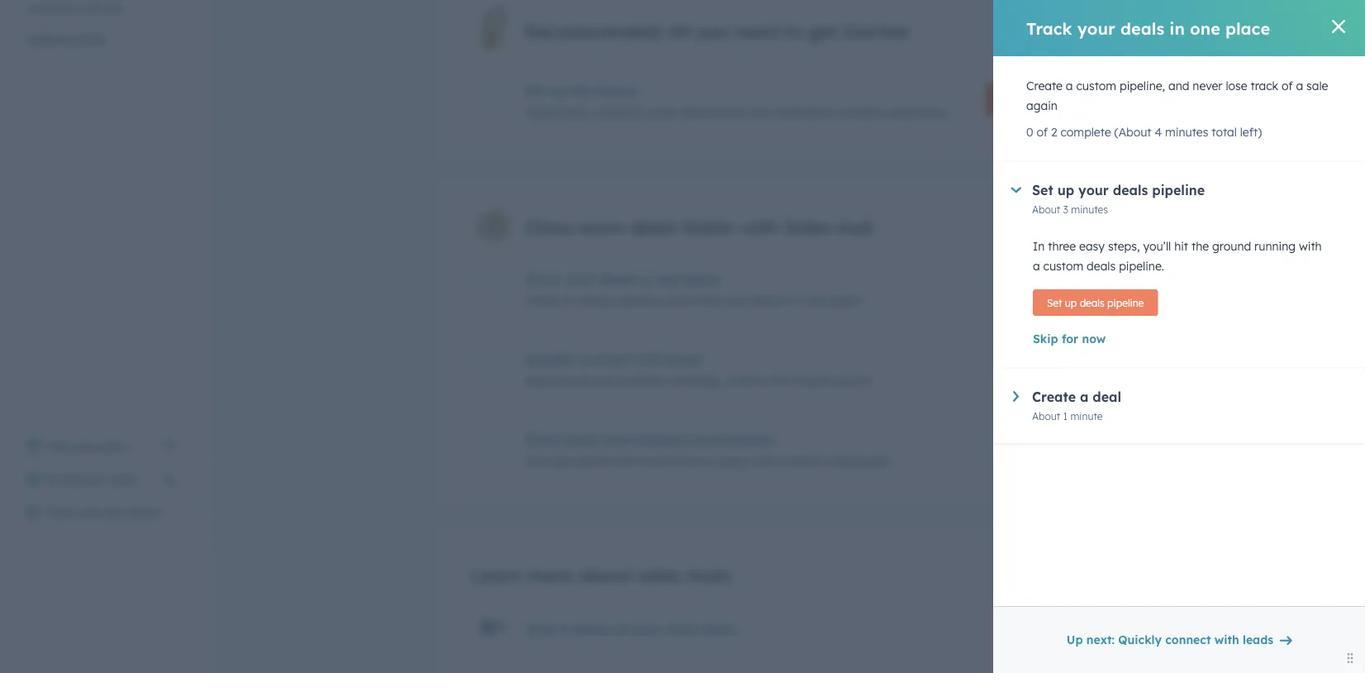Task type: vqa. For each thing, say whether or not it's contained in the screenshot.
second settings from the right
no



Task type: locate. For each thing, give the bounding box(es) containing it.
minutes right 3 at the right of page
[[1072, 203, 1109, 215]]

set up deals pipeline
[[1048, 296, 1145, 309]]

one
[[1191, 18, 1221, 38], [656, 271, 680, 288]]

with inside button
[[1215, 633, 1240, 647]]

about up skip
[[1030, 294, 1058, 306]]

track your deals in one place
[[1027, 18, 1271, 38]]

0% down 'minute'
[[1093, 433, 1107, 445]]

complete
[[1061, 125, 1112, 139]]

1 horizontal spatial leads
[[1244, 633, 1274, 647]]

pipeline, up schedule
[[618, 294, 664, 308]]

0 horizontal spatial never
[[691, 294, 721, 308]]

0 vertical spatial track
[[1251, 79, 1279, 93]]

hit down analyze
[[674, 454, 688, 468]]

customer service
[[26, 1, 123, 15]]

basics
[[597, 83, 638, 99]]

connect inside button
[[1166, 633, 1212, 647]]

about
[[579, 564, 632, 587]]

1 vertical spatial demo
[[573, 621, 610, 637]]

0 vertical spatial 4
[[1155, 125, 1163, 139]]

0% up set up deals pipeline link
[[1093, 273, 1107, 285]]

(cms)
[[73, 32, 106, 47]]

up inside set up your deals pipeline about 3 minutes
[[1058, 182, 1075, 198]]

1 horizontal spatial 4
[[1155, 125, 1163, 139]]

contacts,
[[595, 105, 645, 120]]

in for track your deals in one place create a custom pipeline, and never lose track of a sale again
[[640, 271, 652, 288]]

close inside close deals and analyze performance forecast performance and hit your goals with a reports dashboard
[[525, 432, 560, 448]]

2 vertical spatial 0%
[[1093, 433, 1107, 445]]

quickly right next: on the right bottom of the page
[[1119, 633, 1162, 647]]

never
[[1193, 79, 1223, 93], [691, 294, 721, 308]]

track your deals in one place create a custom pipeline, and never lose track of a sale again
[[525, 271, 862, 308]]

0 horizontal spatial place
[[684, 271, 720, 288]]

1 vertical spatial tools
[[703, 621, 735, 637]]

1 vertical spatial start
[[46, 505, 74, 520]]

0 horizontal spatial more
[[527, 564, 574, 587]]

recommended:
[[525, 19, 663, 42]]

0 vertical spatial more
[[578, 215, 625, 238]]

learn
[[470, 564, 522, 587]]

0 vertical spatial close
[[525, 215, 573, 238]]

up up 'for'
[[1066, 296, 1078, 309]]

0 vertical spatial custom
[[1077, 79, 1117, 93]]

about left 1
[[1033, 410, 1061, 422]]

in down the 'close more deals faster with sales hub'
[[640, 271, 652, 288]]

the inside quickly connect with leads send emails and schedule meetings, all from the contact record
[[771, 374, 788, 388]]

and down analyze
[[649, 454, 670, 468]]

invite
[[46, 472, 78, 487]]

0 vertical spatial quickly
[[525, 351, 575, 368]]

minutes inside set up your deals pipeline about 3 minutes
[[1072, 203, 1109, 215]]

0 horizontal spatial track
[[749, 294, 777, 308]]

place inside dialog
[[1226, 18, 1271, 38]]

1 horizontal spatial sale
[[1307, 79, 1329, 93]]

1 vertical spatial more
[[527, 564, 574, 587]]

1 horizontal spatial pipeline
[[1153, 182, 1206, 198]]

up next: quickly connect with leads
[[1067, 633, 1274, 647]]

0 horizontal spatial again
[[830, 294, 862, 308]]

1 horizontal spatial track
[[1251, 79, 1279, 93]]

about left 3 at the right of page
[[1033, 203, 1061, 215]]

one up create a custom pipeline, and never lose track of a sale again
[[1191, 18, 1221, 38]]

1 vertical spatial custom
[[1044, 259, 1084, 273]]

and up quickly connect with leads send emails and schedule meetings, all from the contact record on the bottom
[[667, 294, 688, 308]]

0 horizontal spatial leads
[[667, 351, 703, 368]]

0 horizontal spatial track
[[525, 271, 562, 288]]

pipeline, inside track your deals in one place create a custom pipeline, and never lose track of a sale again
[[618, 294, 664, 308]]

0 horizontal spatial pipeline,
[[618, 294, 664, 308]]

the inside in three easy steps, you'll hit the ground running with a custom deals pipeline.
[[1192, 239, 1210, 253]]

1 vertical spatial one
[[656, 271, 680, 288]]

a inside create a deal about 1 minute
[[1081, 389, 1089, 405]]

1 horizontal spatial connect
[[1166, 633, 1212, 647]]

1 vertical spatial leads
[[1244, 633, 1274, 647]]

the left ground
[[1192, 239, 1210, 253]]

1 horizontal spatial start
[[1007, 92, 1036, 106]]

quickly inside quickly connect with leads send emails and schedule meetings, all from the contact record
[[525, 351, 575, 368]]

demo right take
[[573, 621, 610, 637]]

set for the
[[525, 83, 546, 99]]

track inside dialog
[[1027, 18, 1073, 38]]

connect inside quickly connect with leads send emails and schedule meetings, all from the contact record
[[579, 351, 631, 368]]

0 horizontal spatial connect
[[579, 351, 631, 368]]

from
[[742, 374, 768, 388]]

set up the basics import your contacts, invite teammates, and understand hubspot properties
[[525, 83, 947, 120]]

2 vertical spatial set
[[1048, 296, 1063, 309]]

1 vertical spatial performance
[[576, 454, 646, 468]]

set up skip
[[1048, 296, 1063, 309]]

1 horizontal spatial never
[[1193, 79, 1223, 93]]

1 vertical spatial hit
[[674, 454, 688, 468]]

and down set up the basics button
[[750, 105, 771, 120]]

send
[[525, 374, 552, 388]]

leads inside quickly connect with leads send emails and schedule meetings, all from the contact record
[[667, 351, 703, 368]]

create up the send
[[525, 294, 561, 308]]

custom inside create a custom pipeline, and never lose track of a sale again
[[1077, 79, 1117, 93]]

create up 1
[[1033, 389, 1077, 405]]

1 vertical spatial track
[[525, 271, 562, 288]]

demo down team
[[129, 505, 160, 520]]

0 horizontal spatial lose
[[725, 294, 746, 308]]

2 vertical spatial custom
[[575, 294, 615, 308]]

up inside set up the basics import your contacts, invite teammates, and understand hubspot properties
[[550, 83, 567, 99]]

0 horizontal spatial sale
[[805, 294, 827, 308]]

view your plan link
[[17, 430, 185, 463]]

track
[[1251, 79, 1279, 93], [749, 294, 777, 308]]

place inside track your deals in one place create a custom pipeline, and never lose track of a sale again
[[684, 271, 720, 288]]

quickly
[[525, 351, 575, 368], [1119, 633, 1162, 647]]

never inside track your deals in one place create a custom pipeline, and never lose track of a sale again
[[691, 294, 721, 308]]

of inside track your deals in one place create a custom pipeline, and never lose track of a sale again
[[781, 294, 792, 308]]

1 vertical spatial pipeline,
[[618, 294, 664, 308]]

sales
[[785, 215, 832, 238]]

create for custom
[[1027, 79, 1063, 93]]

deals inside track your deals in one place create a custom pipeline, and never lose track of a sale again
[[600, 271, 636, 288]]

again inside track your deals in one place create a custom pipeline, and never lose track of a sale again
[[830, 294, 862, 308]]

2 vertical spatial the
[[771, 374, 788, 388]]

0 vertical spatial never
[[1193, 79, 1223, 93]]

create up 2
[[1027, 79, 1063, 93]]

up for your
[[1058, 182, 1075, 198]]

again inside create a custom pipeline, and never lose track of a sale again
[[1027, 98, 1058, 113]]

1 horizontal spatial quickly
[[1119, 633, 1162, 647]]

1 vertical spatial close
[[525, 432, 560, 448]]

4 right (about
[[1155, 125, 1163, 139]]

one inside dialog
[[1191, 18, 1221, 38]]

2 0% from the top
[[1093, 353, 1107, 365]]

1 horizontal spatial performance
[[689, 432, 775, 448]]

0 vertical spatial pipeline
[[1153, 182, 1206, 198]]

invite your team button
[[17, 463, 185, 496]]

the left basics
[[571, 83, 593, 99]]

and up 0 of 2 complete (about 4 minutes total left)
[[1169, 79, 1190, 93]]

set up import
[[525, 83, 546, 99]]

set inside set up the basics import your contacts, invite teammates, and understand hubspot properties
[[525, 83, 546, 99]]

about inside create a deal about 1 minute
[[1033, 410, 1061, 422]]

0 vertical spatial demo
[[129, 505, 160, 520]]

2 vertical spatial create
[[1033, 389, 1077, 405]]

0 vertical spatial sale
[[1307, 79, 1329, 93]]

a
[[1066, 79, 1074, 93], [1297, 79, 1304, 93], [1034, 259, 1041, 273], [565, 294, 572, 308], [795, 294, 802, 308], [1081, 389, 1089, 405], [777, 454, 785, 468], [560, 621, 569, 637]]

take a demo of your sales tools link
[[525, 621, 735, 637]]

performance up goals on the right of page
[[689, 432, 775, 448]]

1 vertical spatial 0%
[[1093, 353, 1107, 365]]

0% for close deals and analyze performance
[[1093, 433, 1107, 445]]

0
[[1027, 125, 1034, 139]]

lose
[[1227, 79, 1248, 93], [725, 294, 746, 308]]

0% down now
[[1093, 353, 1107, 365]]

1 horizontal spatial pipeline,
[[1120, 79, 1166, 93]]

1 close from the top
[[525, 215, 573, 238]]

1 horizontal spatial demo
[[573, 621, 610, 637]]

lose up total
[[1227, 79, 1248, 93]]

place for track your deals in one place
[[1226, 18, 1271, 38]]

and right emails
[[594, 374, 615, 388]]

leads inside button
[[1244, 633, 1274, 647]]

track down track your deals in one place 'button'
[[749, 294, 777, 308]]

1 horizontal spatial one
[[1191, 18, 1221, 38]]

1 vertical spatial track
[[749, 294, 777, 308]]

up up import
[[550, 83, 567, 99]]

tools
[[688, 564, 731, 587], [703, 621, 735, 637]]

set inside set up deals pipeline link
[[1048, 296, 1063, 309]]

0 vertical spatial track
[[1027, 18, 1073, 38]]

hubspot
[[839, 105, 887, 120]]

in three easy steps, you'll hit the ground running with a custom deals pipeline.
[[1034, 239, 1323, 273]]

in inside dialog
[[1170, 18, 1186, 38]]

left)
[[1241, 125, 1263, 139]]

minutes left total
[[1166, 125, 1209, 139]]

2 vertical spatial up
[[1066, 296, 1078, 309]]

1 vertical spatial quickly
[[1119, 633, 1162, 647]]

0 vertical spatial create
[[1027, 79, 1063, 93]]

custom
[[1077, 79, 1117, 93], [1044, 259, 1084, 273], [575, 294, 615, 308]]

the right from
[[771, 374, 788, 388]]

of
[[1282, 79, 1294, 93], [1037, 125, 1048, 139], [781, 294, 792, 308], [614, 621, 628, 637]]

schedule
[[619, 374, 666, 388]]

place
[[1226, 18, 1271, 38], [684, 271, 720, 288]]

1 horizontal spatial in
[[1170, 18, 1186, 38]]

up up 3 at the right of page
[[1058, 182, 1075, 198]]

lose down track your deals in one place 'button'
[[725, 294, 746, 308]]

2 horizontal spatial the
[[1192, 239, 1210, 253]]

again up 0
[[1027, 98, 1058, 113]]

start left tasks
[[1007, 92, 1036, 106]]

more
[[578, 215, 625, 238], [527, 564, 574, 587]]

reports
[[788, 454, 827, 468]]

performance
[[689, 432, 775, 448], [576, 454, 646, 468]]

0 vertical spatial the
[[571, 83, 593, 99]]

0 vertical spatial place
[[1226, 18, 1271, 38]]

4 up skip for now
[[1061, 294, 1067, 306]]

create inside create a deal about 1 minute
[[1033, 389, 1077, 405]]

view
[[46, 439, 72, 454]]

hit right you'll
[[1175, 239, 1189, 253]]

1 horizontal spatial hit
[[1175, 239, 1189, 253]]

1 vertical spatial lose
[[725, 294, 746, 308]]

with inside close deals and analyze performance forecast performance and hit your goals with a reports dashboard
[[751, 454, 774, 468]]

0 horizontal spatial hit
[[674, 454, 688, 468]]

one inside track your deals in one place create a custom pipeline, and never lose track of a sale again
[[656, 271, 680, 288]]

track for track your deals in one place create a custom pipeline, and never lose track of a sale again
[[525, 271, 562, 288]]

0 horizontal spatial the
[[571, 83, 593, 99]]

0 vertical spatial hit
[[1175, 239, 1189, 253]]

start down invite
[[46, 505, 74, 520]]

teammates,
[[681, 105, 746, 120]]

customer
[[26, 1, 79, 15]]

0 vertical spatial one
[[1191, 18, 1221, 38]]

pipeline, up 0 of 2 complete (about 4 minutes total left)
[[1120, 79, 1166, 93]]

1 vertical spatial never
[[691, 294, 721, 308]]

pipeline down pipeline.
[[1108, 296, 1145, 309]]

quickly connect with leads send emails and schedule meetings, all from the contact record
[[525, 351, 871, 388]]

about
[[1033, 203, 1061, 215], [1030, 294, 1058, 306], [1033, 410, 1061, 422]]

1 vertical spatial in
[[640, 271, 652, 288]]

track up left)
[[1251, 79, 1279, 93]]

and
[[1169, 79, 1190, 93], [750, 105, 771, 120], [667, 294, 688, 308], [594, 374, 615, 388], [604, 432, 629, 448], [649, 454, 670, 468]]

start inside "start overview demo" link
[[46, 505, 74, 520]]

again down hub
[[830, 294, 862, 308]]

total
[[1212, 125, 1238, 139]]

deals inside close deals and analyze performance forecast performance and hit your goals with a reports dashboard
[[564, 432, 600, 448]]

in
[[1170, 18, 1186, 38], [640, 271, 652, 288]]

0 horizontal spatial quickly
[[525, 351, 575, 368]]

minutes up now
[[1070, 294, 1107, 306]]

hit inside close deals and analyze performance forecast performance and hit your goals with a reports dashboard
[[674, 454, 688, 468]]

up
[[550, 83, 567, 99], [1058, 182, 1075, 198], [1066, 296, 1078, 309]]

minutes
[[1166, 125, 1209, 139], [1072, 203, 1109, 215], [1070, 294, 1107, 306]]

0 horizontal spatial in
[[640, 271, 652, 288]]

demo
[[129, 505, 160, 520], [573, 621, 610, 637]]

1 vertical spatial connect
[[1166, 633, 1212, 647]]

1 vertical spatial up
[[1058, 182, 1075, 198]]

0 vertical spatial in
[[1170, 18, 1186, 38]]

0 vertical spatial about
[[1033, 203, 1061, 215]]

minute
[[1071, 410, 1103, 422]]

in up create a custom pipeline, and never lose track of a sale again
[[1170, 18, 1186, 38]]

1 vertical spatial create
[[525, 294, 561, 308]]

0 horizontal spatial performance
[[576, 454, 646, 468]]

quickly inside button
[[1119, 633, 1162, 647]]

deal
[[1093, 389, 1122, 405]]

start tasks button
[[986, 83, 1107, 116]]

0 vertical spatial lose
[[1227, 79, 1248, 93]]

1 vertical spatial minutes
[[1072, 203, 1109, 215]]

link opens in a new window image
[[164, 437, 175, 456], [164, 441, 175, 452]]

1 vertical spatial 4
[[1061, 294, 1067, 306]]

three
[[1049, 239, 1077, 253]]

0 horizontal spatial demo
[[129, 505, 160, 520]]

0 horizontal spatial pipeline
[[1108, 296, 1145, 309]]

understand
[[774, 105, 836, 120]]

0 vertical spatial connect
[[579, 351, 631, 368]]

1 link opens in a new window image from the top
[[164, 437, 175, 456]]

your inside set up the basics import your contacts, invite teammates, and understand hubspot properties
[[567, 105, 591, 120]]

custom inside in three easy steps, you'll hit the ground running with a custom deals pipeline.
[[1044, 259, 1084, 273]]

0 vertical spatial pipeline,
[[1120, 79, 1166, 93]]

quickly up the send
[[525, 351, 575, 368]]

your
[[1078, 18, 1116, 38], [567, 105, 591, 120], [1079, 182, 1109, 198], [566, 271, 596, 288], [76, 439, 100, 454], [691, 454, 715, 468], [81, 472, 106, 487], [632, 621, 662, 637]]

hit
[[1175, 239, 1189, 253], [674, 454, 688, 468]]

1 vertical spatial set
[[1033, 182, 1054, 198]]

sale inside create a custom pipeline, and never lose track of a sale again
[[1307, 79, 1329, 93]]

0 horizontal spatial start
[[46, 505, 74, 520]]

0 vertical spatial leads
[[667, 351, 703, 368]]

pipeline,
[[1120, 79, 1166, 93], [618, 294, 664, 308]]

one down the 'close more deals faster with sales hub'
[[656, 271, 680, 288]]

track inside track your deals in one place create a custom pipeline, and never lose track of a sale again
[[525, 271, 562, 288]]

1 vertical spatial sale
[[805, 294, 827, 308]]

0 vertical spatial sales
[[637, 564, 682, 587]]

1 vertical spatial place
[[684, 271, 720, 288]]

start
[[1007, 92, 1036, 106], [46, 505, 74, 520]]

0 vertical spatial again
[[1027, 98, 1058, 113]]

set inside set up your deals pipeline about 3 minutes
[[1033, 182, 1054, 198]]

for
[[1062, 332, 1079, 346]]

connect
[[579, 351, 631, 368], [1166, 633, 1212, 647]]

2 close from the top
[[525, 432, 560, 448]]

faster
[[683, 215, 736, 238]]

1 vertical spatial the
[[1192, 239, 1210, 253]]

never down track your deals in one place 'button'
[[691, 294, 721, 308]]

in inside track your deals in one place create a custom pipeline, and never lose track of a sale again
[[640, 271, 652, 288]]

create inside create a custom pipeline, and never lose track of a sale again
[[1027, 79, 1063, 93]]

set right caret icon
[[1033, 182, 1054, 198]]

start inside start tasks button
[[1007, 92, 1036, 106]]

0 vertical spatial 0%
[[1093, 273, 1107, 285]]

the
[[571, 83, 593, 99], [1192, 239, 1210, 253], [771, 374, 788, 388]]

your inside button
[[81, 472, 106, 487]]

0 vertical spatial start
[[1007, 92, 1036, 106]]

0 horizontal spatial one
[[656, 271, 680, 288]]

performance down analyze
[[576, 454, 646, 468]]

pipeline up you'll
[[1153, 182, 1206, 198]]

you
[[696, 19, 730, 42]]

set up your deals pipeline about 3 minutes
[[1033, 182, 1206, 215]]

lose inside track your deals in one place create a custom pipeline, and never lose track of a sale again
[[725, 294, 746, 308]]

deals inside in three easy steps, you'll hit the ground running with a custom deals pipeline.
[[1087, 259, 1116, 273]]

1 horizontal spatial more
[[578, 215, 625, 238]]

3 0% from the top
[[1093, 433, 1107, 445]]

never up total
[[1193, 79, 1223, 93]]

analyze
[[633, 432, 685, 448]]



Task type: describe. For each thing, give the bounding box(es) containing it.
track inside create a custom pipeline, and never lose track of a sale again
[[1251, 79, 1279, 93]]

set up deals pipeline link
[[1034, 289, 1159, 316]]

recommended: all you need to get started
[[525, 19, 908, 42]]

1 vertical spatial about
[[1030, 294, 1058, 306]]

running
[[1255, 239, 1297, 253]]

easy
[[1080, 239, 1105, 253]]

in for track your deals in one place
[[1170, 18, 1186, 38]]

start overview demo link
[[17, 496, 185, 529]]

customer service button
[[17, 0, 185, 24]]

lose inside create a custom pipeline, and never lose track of a sale again
[[1227, 79, 1248, 93]]

and inside set up the basics import your contacts, invite teammates, and understand hubspot properties
[[750, 105, 771, 120]]

skip for now
[[1034, 332, 1107, 346]]

and inside track your deals in one place create a custom pipeline, and never lose track of a sale again
[[667, 294, 688, 308]]

place for track your deals in one place create a custom pipeline, and never lose track of a sale again
[[684, 271, 720, 288]]

close deals and analyze performance forecast performance and hit your goals with a reports dashboard
[[525, 432, 890, 468]]

0 of 2 complete (about 4 minutes total left)
[[1027, 125, 1263, 139]]

about 4 minutes
[[1030, 294, 1107, 306]]

up for deals
[[1066, 296, 1078, 309]]

create a deal about 1 minute
[[1033, 389, 1122, 422]]

your inside set up your deals pipeline about 3 minutes
[[1079, 182, 1109, 198]]

take
[[525, 621, 556, 637]]

0 vertical spatial performance
[[689, 432, 775, 448]]

and inside create a custom pipeline, and never lose track of a sale again
[[1169, 79, 1190, 93]]

service
[[82, 1, 123, 15]]

dashboard
[[831, 454, 890, 468]]

ground
[[1213, 239, 1252, 253]]

view your plan
[[46, 439, 127, 454]]

caret image
[[1011, 187, 1022, 193]]

pipeline inside set up your deals pipeline about 3 minutes
[[1153, 182, 1206, 198]]

4 inside track your deals in one place dialog
[[1155, 125, 1163, 139]]

3
[[1064, 203, 1069, 215]]

website (cms)
[[26, 32, 106, 47]]

started
[[843, 19, 908, 42]]

create for deal
[[1033, 389, 1077, 405]]

2 link opens in a new window image from the top
[[164, 441, 175, 452]]

emails
[[556, 374, 591, 388]]

next:
[[1087, 633, 1115, 647]]

contact
[[792, 374, 833, 388]]

forecast
[[525, 454, 572, 468]]

quickly connect with leads button
[[525, 351, 973, 368]]

track inside track your deals in one place create a custom pipeline, and never lose track of a sale again
[[749, 294, 777, 308]]

close more deals faster with sales hub
[[525, 215, 874, 238]]

your inside close deals and analyze performance forecast performance and hit your goals with a reports dashboard
[[691, 454, 715, 468]]

caret image
[[1014, 391, 1019, 402]]

a inside close deals and analyze performance forecast performance and hit your goals with a reports dashboard
[[777, 454, 785, 468]]

0% for quickly connect with leads
[[1093, 353, 1107, 365]]

set for your
[[1033, 182, 1054, 198]]

now
[[1083, 332, 1107, 346]]

2
[[1052, 125, 1058, 139]]

more for about
[[527, 564, 574, 587]]

all
[[726, 374, 738, 388]]

custom inside track your deals in one place create a custom pipeline, and never lose track of a sale again
[[575, 294, 615, 308]]

one for track your deals in one place
[[1191, 18, 1221, 38]]

in
[[1034, 239, 1045, 253]]

and left analyze
[[604, 432, 629, 448]]

sale inside track your deals in one place create a custom pipeline, and never lose track of a sale again
[[805, 294, 827, 308]]

steps,
[[1109, 239, 1141, 253]]

meetings,
[[670, 374, 723, 388]]

pipeline inside set up deals pipeline link
[[1108, 296, 1145, 309]]

invite your team
[[46, 472, 137, 487]]

overview
[[77, 505, 126, 520]]

hit inside in three easy steps, you'll hit the ground running with a custom deals pipeline.
[[1175, 239, 1189, 253]]

0 horizontal spatial 4
[[1061, 294, 1067, 306]]

skip
[[1034, 332, 1059, 346]]

track your deals in one place dialog
[[994, 0, 1366, 673]]

goals
[[718, 454, 748, 468]]

tasks
[[1039, 92, 1069, 106]]

your inside track your deals in one place create a custom pipeline, and never lose track of a sale again
[[566, 271, 596, 288]]

create inside track your deals in one place create a custom pipeline, and never lose track of a sale again
[[525, 294, 561, 308]]

and inside quickly connect with leads send emails and schedule meetings, all from the contact record
[[594, 374, 615, 388]]

track your deals in one place button
[[525, 271, 973, 288]]

demo for overview
[[129, 505, 160, 520]]

set for deals
[[1048, 296, 1063, 309]]

set up the basics button
[[525, 83, 973, 99]]

demo for a
[[573, 621, 610, 637]]

team
[[109, 472, 137, 487]]

of inside create a custom pipeline, and never lose track of a sale again
[[1282, 79, 1294, 93]]

a inside in three easy steps, you'll hit the ground running with a custom deals pipeline.
[[1034, 259, 1041, 273]]

to
[[784, 19, 803, 42]]

website (cms) button
[[17, 24, 185, 55]]

import
[[525, 105, 564, 120]]

hub
[[837, 215, 874, 238]]

1 vertical spatial sales
[[666, 621, 699, 637]]

(about
[[1115, 125, 1152, 139]]

up for the
[[550, 83, 567, 99]]

skip for now button
[[1034, 329, 1326, 349]]

close for close more deals faster with sales hub
[[525, 215, 573, 238]]

pipeline.
[[1120, 259, 1165, 273]]

the inside set up the basics import your contacts, invite teammates, and understand hubspot properties
[[571, 83, 593, 99]]

one for track your deals in one place create a custom pipeline, and never lose track of a sale again
[[656, 271, 680, 288]]

about inside set up your deals pipeline about 3 minutes
[[1033, 203, 1061, 215]]

plan
[[103, 439, 127, 454]]

invite
[[648, 105, 678, 120]]

close for close deals and analyze performance forecast performance and hit your goals with a reports dashboard
[[525, 432, 560, 448]]

need
[[735, 19, 779, 42]]

website
[[26, 32, 70, 47]]

get
[[808, 19, 838, 42]]

never inside create a custom pipeline, and never lose track of a sale again
[[1193, 79, 1223, 93]]

with inside in three easy steps, you'll hit the ground running with a custom deals pipeline.
[[1300, 239, 1323, 253]]

0 vertical spatial tools
[[688, 564, 731, 587]]

all
[[669, 19, 691, 42]]

create a custom pipeline, and never lose track of a sale again
[[1027, 79, 1329, 113]]

close deals and analyze performance button
[[525, 432, 973, 448]]

you'll
[[1144, 239, 1172, 253]]

close image
[[1333, 20, 1346, 33]]

learn more about sales tools
[[470, 564, 731, 587]]

deals inside set up your deals pipeline about 3 minutes
[[1114, 182, 1149, 198]]

take a demo of your sales tools
[[525, 621, 735, 637]]

1 0% from the top
[[1093, 273, 1107, 285]]

properties
[[891, 105, 947, 120]]

track for track your deals in one place
[[1027, 18, 1073, 38]]

1
[[1064, 410, 1068, 422]]

2 vertical spatial minutes
[[1070, 294, 1107, 306]]

record
[[836, 374, 871, 388]]

with inside quickly connect with leads send emails and schedule meetings, all from the contact record
[[635, 351, 663, 368]]

up next: quickly connect with leads button
[[1057, 623, 1303, 656]]

pipeline, inside create a custom pipeline, and never lose track of a sale again
[[1120, 79, 1166, 93]]

start for start tasks
[[1007, 92, 1036, 106]]

more for deals
[[578, 215, 625, 238]]

0 vertical spatial minutes
[[1166, 125, 1209, 139]]

start tasks
[[1007, 92, 1069, 106]]

start for start overview demo
[[46, 505, 74, 520]]



